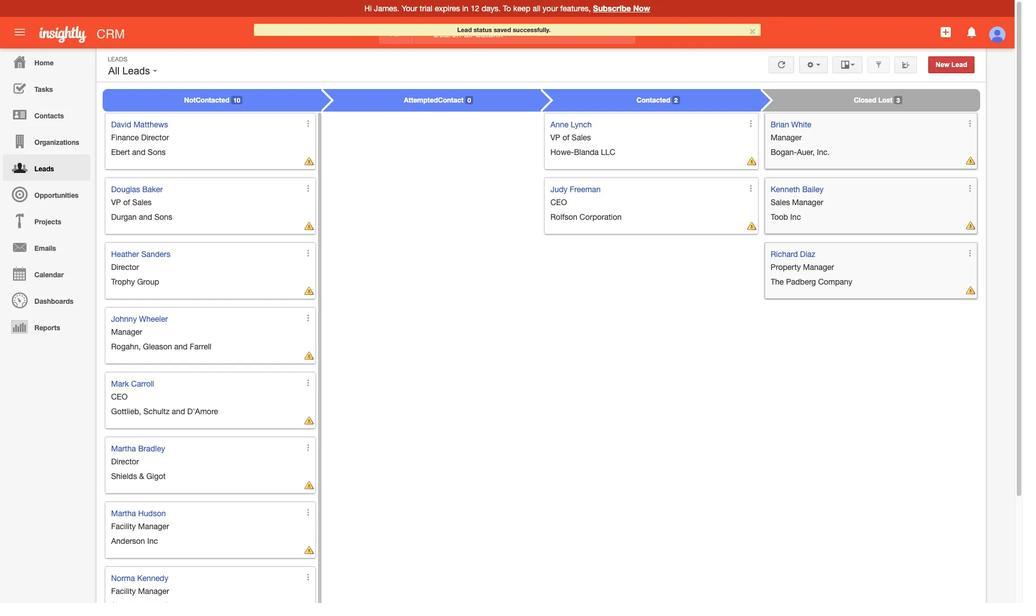 Task type: locate. For each thing, give the bounding box(es) containing it.
reports
[[34, 324, 60, 332]]

sales for baker
[[132, 198, 152, 207]]

martha hudson link
[[111, 509, 166, 518]]

1 vertical spatial inc
[[147, 537, 158, 546]]

ceo inside the judy freeman ceo
[[551, 198, 567, 207]]

group
[[137, 278, 159, 287]]

0 horizontal spatial ceo
[[111, 393, 128, 402]]

notcontacted
[[184, 96, 229, 104]]

howe-blanda llc
[[551, 148, 616, 157]]

all
[[390, 29, 399, 38], [108, 65, 120, 77]]

0 horizontal spatial vp
[[111, 198, 121, 207]]

martha for martha bradley
[[111, 445, 136, 454]]

facility
[[111, 522, 136, 531], [111, 587, 136, 596]]

manager down bailey
[[792, 198, 824, 207]]

0 vertical spatial director
[[141, 133, 169, 142]]

director inside martha bradley director
[[111, 458, 139, 467]]

of for anne
[[563, 133, 570, 142]]

manager inside kenneth bailey sales manager
[[792, 198, 824, 207]]

sons down baker
[[154, 213, 172, 222]]

1 vertical spatial sons
[[154, 213, 172, 222]]

shields
[[111, 472, 137, 481]]

lead
[[457, 26, 472, 33], [952, 61, 968, 69]]

1 martha from the top
[[111, 445, 136, 454]]

david
[[111, 120, 131, 129]]

leads down the crm
[[122, 65, 150, 77]]

1 vertical spatial ceo
[[111, 393, 128, 402]]

0 horizontal spatial inc
[[147, 537, 158, 546]]

vp down anne
[[551, 133, 561, 142]]

martha up anderson
[[111, 509, 136, 518]]

projects link
[[3, 208, 90, 234]]

Search all data.... text field
[[413, 24, 636, 44]]

0 horizontal spatial of
[[123, 198, 130, 207]]

and right durgan
[[139, 213, 152, 222]]

all down the crm
[[108, 65, 120, 77]]

manager down brian white link
[[771, 133, 802, 142]]

1 vertical spatial vp
[[111, 198, 121, 207]]

company
[[818, 278, 853, 287]]

anderson inc
[[111, 537, 158, 546]]

wheeler
[[139, 315, 168, 324]]

facility inside martha hudson facility manager
[[111, 522, 136, 531]]

sons down david matthews finance director
[[148, 148, 166, 157]]

richard diaz link
[[771, 250, 816, 259]]

1 vertical spatial director
[[111, 263, 139, 272]]

manager up the padberg company
[[803, 263, 834, 272]]

0 horizontal spatial lead
[[457, 26, 472, 33]]

contacted 2
[[637, 96, 678, 104]]

martha inside martha hudson facility manager
[[111, 509, 136, 518]]

matthews
[[134, 120, 168, 129]]

ebert
[[111, 148, 130, 157]]

projects
[[34, 218, 61, 226]]

leads link
[[3, 155, 90, 181]]

0 horizontal spatial all
[[108, 65, 120, 77]]

1 horizontal spatial inc
[[791, 213, 801, 222]]

trophy
[[111, 278, 135, 287]]

0 horizontal spatial sales
[[132, 198, 152, 207]]

martha bradley link
[[111, 445, 165, 454]]

2 martha from the top
[[111, 509, 136, 518]]

1 vertical spatial lead
[[952, 61, 968, 69]]

director for bradley
[[111, 458, 139, 467]]

norma kennedy link
[[111, 574, 168, 583]]

all down james.
[[390, 29, 399, 38]]

bogan-
[[771, 148, 797, 157]]

1 horizontal spatial lead
[[952, 61, 968, 69]]

manager inside martha hudson facility manager
[[138, 522, 169, 531]]

lynch
[[571, 120, 592, 129]]

1 vertical spatial martha
[[111, 509, 136, 518]]

vp inside douglas baker vp of sales
[[111, 198, 121, 207]]

× button
[[749, 23, 756, 37]]

facility down norma
[[111, 587, 136, 596]]

sales inside douglas baker vp of sales
[[132, 198, 152, 207]]

ceo down mark
[[111, 393, 128, 402]]

manager for norma kennedy facility manager
[[138, 587, 169, 596]]

gottlieb, schultz and d'amore
[[111, 407, 218, 416]]

navigation
[[0, 49, 90, 340]]

of down douglas
[[123, 198, 130, 207]]

0 vertical spatial martha
[[111, 445, 136, 454]]

ceo inside mark carroll ceo
[[111, 393, 128, 402]]

carroll
[[131, 380, 154, 389]]

bogan-auer, inc.
[[771, 148, 830, 157]]

&
[[139, 472, 144, 481]]

0 vertical spatial ceo
[[551, 198, 567, 207]]

heather sanders director
[[111, 250, 171, 272]]

rolfson
[[551, 213, 578, 222]]

mark carroll link
[[111, 380, 154, 389]]

sales down douglas baker link
[[132, 198, 152, 207]]

heather
[[111, 250, 139, 259]]

kenneth bailey link
[[771, 185, 824, 194]]

facility for norma kennedy facility manager
[[111, 587, 136, 596]]

1 horizontal spatial all
[[390, 29, 399, 38]]

director up shields
[[111, 458, 139, 467]]

1 vertical spatial all
[[108, 65, 120, 77]]

director for sanders
[[111, 263, 139, 272]]

facility up anderson
[[111, 522, 136, 531]]

inc right anderson
[[147, 537, 158, 546]]

of inside douglas baker vp of sales
[[123, 198, 130, 207]]

director down the 'heather'
[[111, 263, 139, 272]]

of down anne lynch link
[[563, 133, 570, 142]]

vp down douglas
[[111, 198, 121, 207]]

dashboards
[[34, 297, 73, 306]]

of inside "anne lynch vp of sales"
[[563, 133, 570, 142]]

organizations
[[34, 138, 79, 147]]

1 vertical spatial of
[[123, 198, 130, 207]]

sales
[[572, 133, 591, 142], [132, 198, 152, 207], [771, 198, 790, 207]]

navigation containing home
[[0, 49, 90, 340]]

0 vertical spatial of
[[563, 133, 570, 142]]

leads up the opportunities link
[[34, 165, 54, 173]]

inc
[[791, 213, 801, 222], [147, 537, 158, 546]]

director inside david matthews finance director
[[141, 133, 169, 142]]

and left farrell at the left bottom of the page
[[174, 342, 188, 351]]

0 vertical spatial vp
[[551, 133, 561, 142]]

tasks
[[34, 85, 53, 94]]

subscribe
[[593, 3, 631, 13]]

subscribe now link
[[593, 3, 650, 13]]

leads
[[108, 56, 127, 63], [122, 65, 150, 77], [34, 165, 54, 173]]

finance
[[111, 133, 139, 142]]

director down matthews
[[141, 133, 169, 142]]

leads up all leads
[[108, 56, 127, 63]]

2 facility from the top
[[111, 587, 136, 596]]

crm
[[97, 27, 125, 41]]

cog image
[[807, 61, 814, 69]]

0 vertical spatial all
[[390, 29, 399, 38]]

leads inside button
[[122, 65, 150, 77]]

all inside all link
[[390, 29, 399, 38]]

inc for anderson inc
[[147, 537, 158, 546]]

manager down the kennedy
[[138, 587, 169, 596]]

norma kennedy facility manager
[[111, 574, 169, 596]]

manager inside johnny wheeler manager
[[111, 328, 142, 337]]

sales inside "anne lynch vp of sales"
[[572, 133, 591, 142]]

anderson
[[111, 537, 145, 546]]

manager down johnny
[[111, 328, 142, 337]]

brian white manager
[[771, 120, 812, 142]]

martha inside martha bradley director
[[111, 445, 136, 454]]

0 vertical spatial sons
[[148, 148, 166, 157]]

0 vertical spatial inc
[[791, 213, 801, 222]]

mark
[[111, 380, 129, 389]]

saved
[[494, 26, 511, 33]]

1 horizontal spatial ceo
[[551, 198, 567, 207]]

gottlieb,
[[111, 407, 141, 416]]

martha for martha hudson
[[111, 509, 136, 518]]

0
[[468, 96, 471, 104]]

manager inside 'brian white manager'
[[771, 133, 802, 142]]

vp for anne lynch vp of sales
[[551, 133, 561, 142]]

anne lynch link
[[551, 120, 592, 129]]

sales down kenneth
[[771, 198, 790, 207]]

2 horizontal spatial sales
[[771, 198, 790, 207]]

1 vertical spatial leads
[[122, 65, 150, 77]]

facility inside norma kennedy facility manager
[[111, 587, 136, 596]]

1 horizontal spatial vp
[[551, 133, 561, 142]]

all leads
[[108, 65, 153, 77]]

lead right new
[[952, 61, 968, 69]]

freeman
[[570, 185, 601, 194]]

director
[[141, 133, 169, 142], [111, 263, 139, 272], [111, 458, 139, 467]]

property
[[771, 263, 801, 272]]

manager down hudson
[[138, 522, 169, 531]]

manager inside norma kennedy facility manager
[[138, 587, 169, 596]]

status
[[474, 26, 492, 33]]

lost
[[879, 96, 893, 104]]

sons
[[148, 148, 166, 157], [154, 213, 172, 222]]

facility for martha hudson facility manager
[[111, 522, 136, 531]]

martha up shields
[[111, 445, 136, 454]]

gleason
[[143, 342, 172, 351]]

2 vertical spatial director
[[111, 458, 139, 467]]

director inside heather sanders director
[[111, 263, 139, 272]]

0 vertical spatial facility
[[111, 522, 136, 531]]

1 facility from the top
[[111, 522, 136, 531]]

richard
[[771, 250, 798, 259]]

inc right toob on the top right of the page
[[791, 213, 801, 222]]

closed
[[854, 96, 877, 104]]

hi james. your trial expires in 12 days. to keep all your features, subscribe now
[[364, 3, 650, 13]]

heather sanders link
[[111, 250, 171, 259]]

lead inside "link"
[[952, 61, 968, 69]]

lead left status
[[457, 26, 472, 33]]

contacts link
[[3, 102, 90, 128]]

manager inside richard diaz property manager
[[803, 263, 834, 272]]

ceo for judy freeman ceo
[[551, 198, 567, 207]]

rogahn,
[[111, 342, 141, 351]]

notifications image
[[965, 25, 979, 39]]

notcontacted 10
[[184, 96, 240, 104]]

martha
[[111, 445, 136, 454], [111, 509, 136, 518]]

sales down lynch
[[572, 133, 591, 142]]

ceo down 'judy'
[[551, 198, 567, 207]]

0 vertical spatial lead
[[457, 26, 472, 33]]

vp inside "anne lynch vp of sales"
[[551, 133, 561, 142]]

1 horizontal spatial of
[[563, 133, 570, 142]]

calendar link
[[3, 261, 90, 287]]

keep
[[513, 4, 531, 13]]

1 vertical spatial facility
[[111, 587, 136, 596]]

all inside all leads button
[[108, 65, 120, 77]]

1 horizontal spatial sales
[[572, 133, 591, 142]]

days.
[[482, 4, 501, 13]]



Task type: vqa. For each thing, say whether or not it's contained in the screenshot.
Notes related to Notes
no



Task type: describe. For each thing, give the bounding box(es) containing it.
sons for ebert and sons
[[148, 148, 166, 157]]

emails link
[[3, 234, 90, 261]]

martha bradley director
[[111, 445, 165, 467]]

2 vertical spatial leads
[[34, 165, 54, 173]]

of for douglas
[[123, 198, 130, 207]]

your
[[543, 4, 558, 13]]

manager for martha hudson facility manager
[[138, 522, 169, 531]]

all for all leads
[[108, 65, 120, 77]]

baker
[[142, 185, 163, 194]]

shields & gigot
[[111, 472, 166, 481]]

and right ebert on the left top of page
[[132, 148, 146, 157]]

reports link
[[3, 314, 90, 340]]

david matthews finance director
[[111, 120, 169, 142]]

inc for toob inc
[[791, 213, 801, 222]]

emails
[[34, 244, 56, 253]]

new lead
[[936, 61, 968, 69]]

farrell
[[190, 342, 211, 351]]

home
[[34, 59, 54, 67]]

sanders
[[141, 250, 171, 259]]

show list view filters image
[[875, 61, 883, 69]]

hi
[[364, 4, 372, 13]]

toob inc
[[771, 213, 801, 222]]

douglas baker vp of sales
[[111, 185, 163, 207]]

toob
[[771, 213, 788, 222]]

sales for lynch
[[572, 133, 591, 142]]

kenneth
[[771, 185, 800, 194]]

douglas
[[111, 185, 140, 194]]

your
[[402, 4, 418, 13]]

home link
[[3, 49, 90, 75]]

attemptedcontact
[[404, 96, 464, 104]]

kenneth bailey sales manager
[[771, 185, 824, 207]]

lead status saved successfully.
[[457, 26, 551, 33]]

all
[[533, 4, 541, 13]]

trophy group
[[111, 278, 159, 287]]

anne lynch vp of sales
[[551, 120, 592, 142]]

bailey
[[803, 185, 824, 194]]

sales inside kenneth bailey sales manager
[[771, 198, 790, 207]]

expires
[[435, 4, 460, 13]]

llc
[[601, 148, 616, 157]]

10
[[233, 96, 240, 104]]

the
[[771, 278, 784, 287]]

inc.
[[817, 148, 830, 157]]

in
[[462, 4, 469, 13]]

opportunities
[[34, 191, 79, 200]]

diaz
[[800, 250, 816, 259]]

blanda
[[574, 148, 599, 157]]

refresh list image
[[776, 61, 787, 69]]

organizations link
[[3, 128, 90, 155]]

brian white link
[[771, 120, 812, 129]]

2
[[675, 96, 678, 104]]

david matthews link
[[111, 120, 168, 129]]

gigot
[[146, 472, 166, 481]]

to
[[503, 4, 511, 13]]

sons for durgan and sons
[[154, 213, 172, 222]]

successfully.
[[513, 26, 551, 33]]

judy
[[551, 185, 568, 194]]

martha hudson facility manager
[[111, 509, 169, 531]]

manager for richard diaz property manager
[[803, 263, 834, 272]]

anne
[[551, 120, 569, 129]]

the padberg company
[[771, 278, 853, 287]]

contacted
[[637, 96, 671, 104]]

all for all
[[390, 29, 399, 38]]

show sidebar image
[[902, 61, 910, 69]]

opportunities link
[[3, 181, 90, 208]]

howe-
[[551, 148, 574, 157]]

and right schultz
[[172, 407, 185, 416]]

tasks link
[[3, 75, 90, 102]]

durgan
[[111, 213, 137, 222]]

brian
[[771, 120, 789, 129]]

new lead link
[[929, 56, 975, 73]]

johnny
[[111, 315, 137, 324]]

3
[[897, 96, 900, 104]]

closed lost 3
[[854, 96, 900, 104]]

now
[[633, 3, 650, 13]]

0 vertical spatial leads
[[108, 56, 127, 63]]

norma
[[111, 574, 135, 583]]

ceo for mark carroll ceo
[[111, 393, 128, 402]]

all link
[[379, 24, 413, 44]]

corporation
[[580, 213, 622, 222]]

richard diaz property manager
[[771, 250, 834, 272]]

durgan and sons
[[111, 213, 172, 222]]

attemptedcontact 0
[[404, 96, 471, 104]]

manager for kenneth bailey sales manager
[[792, 198, 824, 207]]

judy freeman ceo
[[551, 185, 601, 207]]

rogahn, gleason and farrell
[[111, 342, 211, 351]]

vp for douglas baker vp of sales
[[111, 198, 121, 207]]

auer,
[[797, 148, 815, 157]]

features,
[[561, 4, 591, 13]]

d'amore
[[187, 407, 218, 416]]

new
[[936, 61, 950, 69]]

mark carroll ceo
[[111, 380, 154, 402]]

bradley
[[138, 445, 165, 454]]



